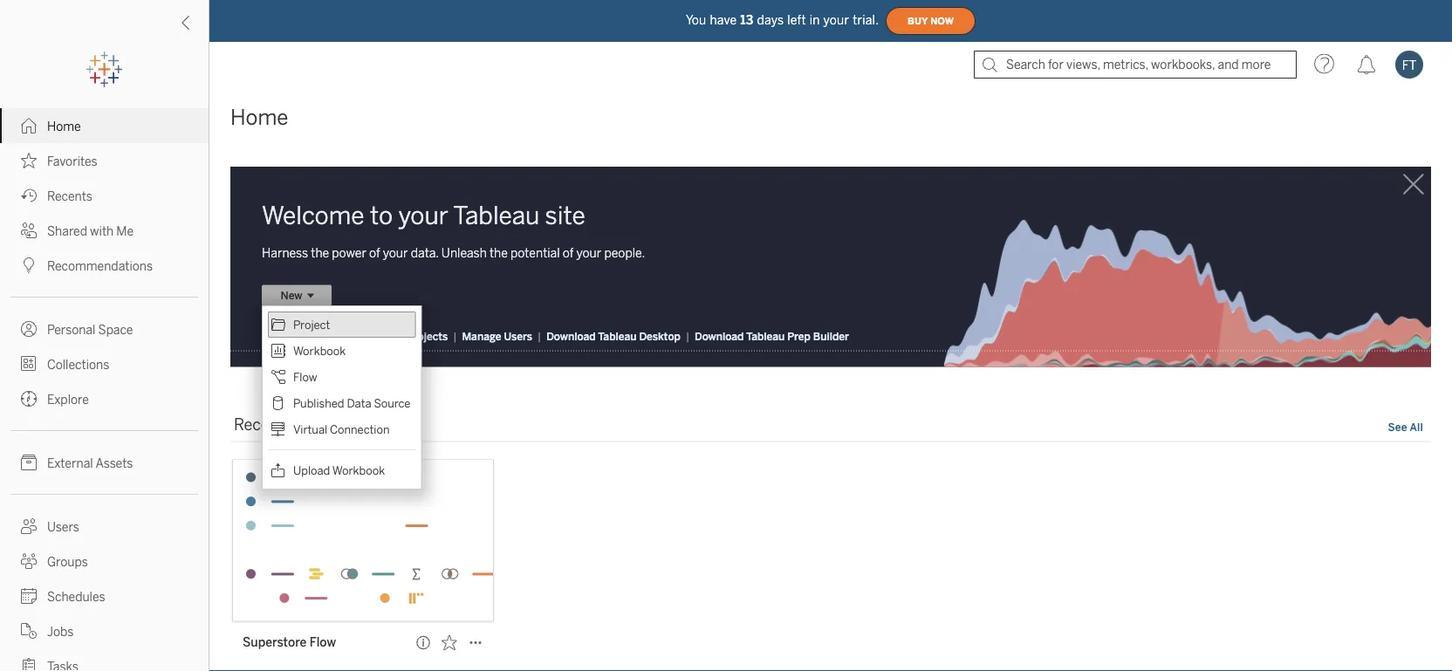Task type: locate. For each thing, give the bounding box(es) containing it.
1 horizontal spatial the
[[490, 245, 508, 260]]

tableau left desktop
[[598, 330, 637, 342]]

projects
[[407, 330, 448, 342]]

workbook down 'connection'
[[333, 464, 385, 478]]

2 of from the left
[[563, 245, 574, 260]]

virtual connection
[[293, 423, 390, 436]]

space
[[98, 323, 133, 337]]

you have 13 days left in your trial.
[[686, 13, 879, 27]]

menu
[[263, 306, 421, 489]]

|
[[356, 330, 360, 342], [453, 330, 457, 342], [538, 330, 542, 342], [686, 330, 690, 342]]

1 | from the left
[[356, 330, 360, 342]]

favorites link
[[0, 143, 209, 178]]

| right projects
[[453, 330, 457, 342]]

2 manage from the left
[[462, 330, 502, 342]]

flow
[[293, 370, 317, 384], [310, 635, 336, 650]]

explore
[[47, 392, 89, 407]]

buy
[[908, 15, 928, 26]]

harness
[[262, 245, 308, 260]]

shared with me link
[[0, 213, 209, 248]]

0 horizontal spatial download
[[547, 330, 596, 342]]

of
[[369, 245, 380, 260], [563, 245, 574, 260]]

me
[[116, 224, 134, 238]]

site
[[545, 200, 586, 230]]

1 horizontal spatial home
[[231, 105, 289, 130]]

1 of from the left
[[369, 245, 380, 260]]

manage right projects
[[462, 330, 502, 342]]

0 vertical spatial users
[[504, 330, 533, 342]]

buy now
[[908, 15, 954, 26]]

left
[[788, 13, 807, 27]]

users
[[504, 330, 533, 342], [47, 520, 79, 534]]

home link
[[0, 108, 209, 143]]

potential
[[511, 245, 560, 260]]

0 vertical spatial flow
[[293, 370, 317, 384]]

download right manage users link
[[547, 330, 596, 342]]

0 horizontal spatial of
[[369, 245, 380, 260]]

download
[[547, 330, 596, 342], [695, 330, 744, 342]]

welcome to your tableau site
[[262, 200, 586, 230]]

0 horizontal spatial the
[[311, 245, 329, 260]]

download right desktop
[[695, 330, 744, 342]]

days
[[757, 13, 784, 27]]

of right 'power'
[[369, 245, 380, 260]]

2 horizontal spatial tableau
[[747, 330, 785, 342]]

flow up published
[[293, 370, 317, 384]]

1 vertical spatial upload
[[293, 464, 330, 478]]

your up the data.
[[398, 200, 449, 230]]

0 horizontal spatial home
[[47, 119, 81, 134]]

workbook down upload workbook button
[[293, 344, 346, 358]]

your right in at the top
[[824, 13, 850, 27]]

shared
[[47, 224, 87, 238]]

0 horizontal spatial recents
[[47, 189, 92, 203]]

0 horizontal spatial tableau
[[453, 200, 540, 230]]

schedules link
[[0, 579, 209, 614]]

0 vertical spatial recents
[[47, 189, 92, 203]]

workbook
[[300, 330, 351, 342], [293, 344, 346, 358], [333, 464, 385, 478]]

see all
[[1389, 420, 1424, 433]]

the left 'power'
[[311, 245, 329, 260]]

manage users link
[[461, 329, 534, 343]]

prep
[[788, 330, 811, 342]]

workbook for upload workbook | manage projects | manage users | download tableau desktop | download tableau prep builder
[[300, 330, 351, 342]]

recents left virtual
[[234, 415, 292, 434]]

upload for upload workbook | manage projects | manage users | download tableau desktop | download tableau prep builder
[[263, 330, 298, 342]]

2 | from the left
[[453, 330, 457, 342]]

workbook down new popup button
[[300, 330, 351, 342]]

tableau left prep
[[747, 330, 785, 342]]

download tableau desktop link
[[546, 329, 682, 343]]

download tableau prep builder link
[[694, 329, 850, 343]]

1 horizontal spatial users
[[504, 330, 533, 342]]

recents up shared
[[47, 189, 92, 203]]

| right desktop
[[686, 330, 690, 342]]

with
[[90, 224, 114, 238]]

tableau
[[453, 200, 540, 230], [598, 330, 637, 342], [747, 330, 785, 342]]

unleash
[[442, 245, 487, 260]]

1 download from the left
[[547, 330, 596, 342]]

groups
[[47, 555, 88, 569]]

flow right superstore
[[310, 635, 336, 650]]

tableau up unleash
[[453, 200, 540, 230]]

source
[[374, 396, 411, 410]]

2 vertical spatial workbook
[[333, 464, 385, 478]]

to
[[370, 200, 393, 230]]

your left the data.
[[383, 245, 408, 260]]

0 horizontal spatial users
[[47, 520, 79, 534]]

1 horizontal spatial manage
[[462, 330, 502, 342]]

1 vertical spatial workbook
[[293, 344, 346, 358]]

superstore flow
[[243, 635, 336, 650]]

1 horizontal spatial download
[[695, 330, 744, 342]]

menu containing project
[[263, 306, 421, 489]]

builder
[[814, 330, 850, 342]]

manage
[[365, 330, 404, 342], [462, 330, 502, 342]]

1 vertical spatial users
[[47, 520, 79, 534]]

| right manage users link
[[538, 330, 542, 342]]

2 the from the left
[[490, 245, 508, 260]]

1 horizontal spatial recents
[[234, 415, 292, 434]]

of right potential
[[563, 245, 574, 260]]

the right unleash
[[490, 245, 508, 260]]

your left people.
[[577, 245, 602, 260]]

the
[[311, 245, 329, 260], [490, 245, 508, 260]]

1 horizontal spatial of
[[563, 245, 574, 260]]

| right project
[[356, 330, 360, 342]]

external
[[47, 456, 93, 471]]

now
[[931, 15, 954, 26]]

published
[[293, 396, 344, 410]]

connection
[[330, 423, 390, 436]]

users down potential
[[504, 330, 533, 342]]

0 horizontal spatial manage
[[365, 330, 404, 342]]

home
[[231, 105, 289, 130], [47, 119, 81, 134]]

data.
[[411, 245, 439, 260]]

upload down virtual
[[293, 464, 330, 478]]

recents
[[47, 189, 92, 203], [234, 415, 292, 434]]

assets
[[96, 456, 133, 471]]

schedules
[[47, 590, 105, 604]]

upload inside menu
[[293, 464, 330, 478]]

upload down the new
[[263, 330, 298, 342]]

users up groups
[[47, 520, 79, 534]]

navigation panel element
[[0, 52, 209, 671]]

0 vertical spatial upload
[[263, 330, 298, 342]]

upload
[[263, 330, 298, 342], [293, 464, 330, 478]]

0 vertical spatial workbook
[[300, 330, 351, 342]]

manage left projects
[[365, 330, 404, 342]]

personal space
[[47, 323, 133, 337]]

your
[[824, 13, 850, 27], [398, 200, 449, 230], [383, 245, 408, 260], [577, 245, 602, 260]]

1 manage from the left
[[365, 330, 404, 342]]



Task type: describe. For each thing, give the bounding box(es) containing it.
users inside main navigation. press the up and down arrow keys to access links. element
[[47, 520, 79, 534]]

see all link
[[1388, 418, 1425, 436]]

recents link
[[0, 178, 209, 213]]

external assets
[[47, 456, 133, 471]]

1 horizontal spatial tableau
[[598, 330, 637, 342]]

1 the from the left
[[311, 245, 329, 260]]

jobs
[[47, 625, 74, 639]]

4 | from the left
[[686, 330, 690, 342]]

harness the power of your data. unleash the potential of your people.
[[262, 245, 645, 260]]

users link
[[0, 509, 209, 544]]

all
[[1411, 420, 1424, 433]]

power
[[332, 245, 367, 260]]

project menu item
[[268, 312, 416, 338]]

favorites
[[47, 154, 97, 169]]

upload workbook
[[293, 464, 385, 478]]

personal
[[47, 323, 96, 337]]

recents inside main navigation. press the up and down arrow keys to access links. element
[[47, 189, 92, 203]]

virtual
[[293, 423, 328, 436]]

trial.
[[853, 13, 879, 27]]

groups link
[[0, 544, 209, 579]]

buy now button
[[886, 7, 976, 35]]

1 vertical spatial flow
[[310, 635, 336, 650]]

new button
[[262, 285, 332, 306]]

you
[[686, 13, 707, 27]]

main navigation. press the up and down arrow keys to access links. element
[[0, 108, 209, 671]]

data
[[347, 396, 372, 410]]

2 download from the left
[[695, 330, 744, 342]]

desktop
[[640, 330, 681, 342]]

external assets link
[[0, 445, 209, 480]]

published data source
[[293, 396, 411, 410]]

1 vertical spatial recents
[[234, 415, 292, 434]]

3 | from the left
[[538, 330, 542, 342]]

13
[[741, 13, 754, 27]]

upload workbook | manage projects | manage users | download tableau desktop | download tableau prep builder
[[263, 330, 850, 342]]

jobs link
[[0, 614, 209, 649]]

superstore
[[243, 635, 307, 650]]

upload for upload workbook
[[293, 464, 330, 478]]

people.
[[605, 245, 645, 260]]

have
[[710, 13, 737, 27]]

Search for views, metrics, workbooks, and more text field
[[974, 51, 1297, 79]]

collections
[[47, 358, 109, 372]]

home inside main navigation. press the up and down arrow keys to access links. element
[[47, 119, 81, 134]]

explore link
[[0, 382, 209, 416]]

shared with me
[[47, 224, 134, 238]]

recommendations
[[47, 259, 153, 273]]

collections link
[[0, 347, 209, 382]]

in
[[810, 13, 820, 27]]

workbook for upload workbook
[[333, 464, 385, 478]]

recommendations link
[[0, 248, 209, 283]]

upload workbook button
[[262, 329, 352, 343]]

see
[[1389, 420, 1408, 433]]

personal space link
[[0, 312, 209, 347]]

new
[[281, 289, 303, 301]]

manage projects link
[[364, 329, 449, 343]]

project
[[293, 318, 330, 332]]

welcome
[[262, 200, 365, 230]]



Task type: vqa. For each thing, say whether or not it's contained in the screenshot.
Sheet
no



